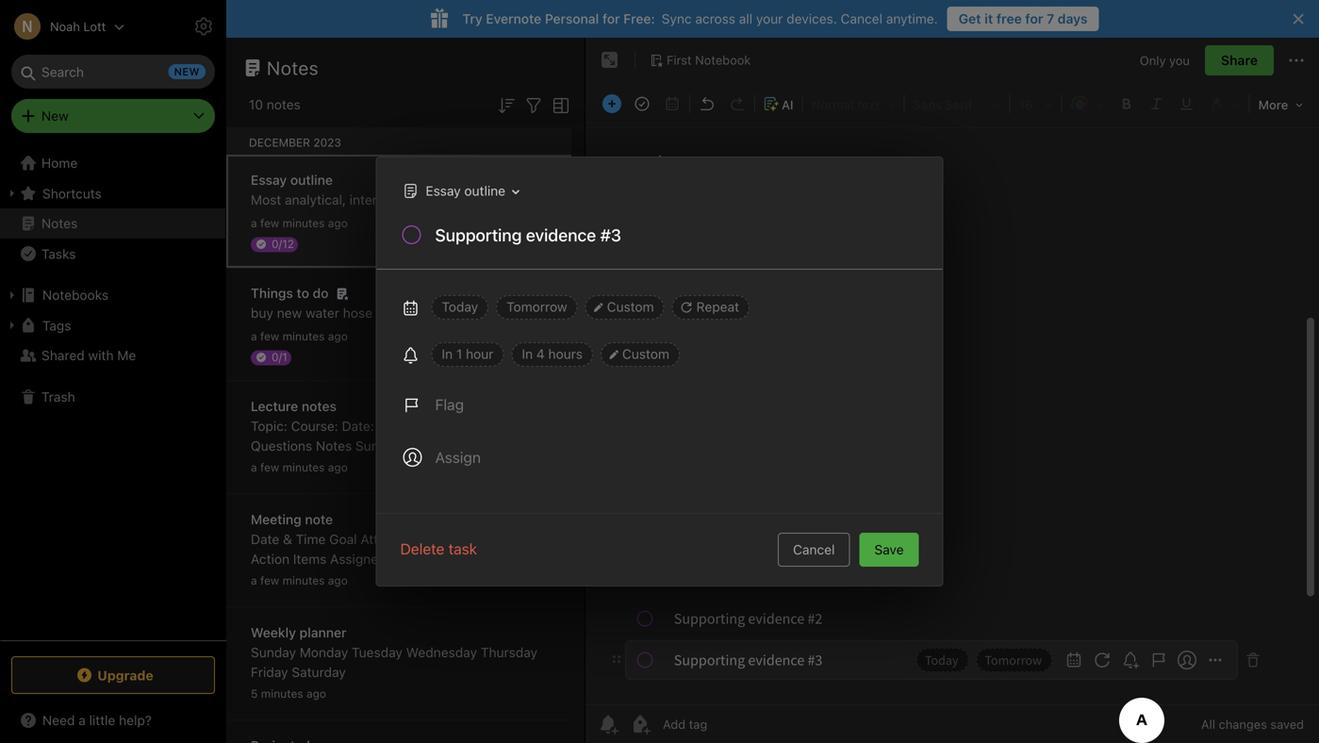 Task type: describe. For each thing, give the bounding box(es) containing it.
new
[[42, 108, 69, 124]]

repeat
[[697, 299, 740, 315]]

1 few from the top
[[260, 216, 279, 230]]

shared with me link
[[0, 340, 225, 371]]

action
[[463, 571, 501, 587]]

date:
[[342, 418, 374, 434]]

essay inside button
[[426, 183, 461, 198]]

structure
[[819, 192, 875, 208]]

anytime.
[[886, 11, 938, 26]]

1 a few minutes ago from the top
[[251, 216, 348, 230]]

get it free for 7 days button
[[948, 7, 1099, 31]]

1
[[456, 346, 462, 362]]

in 1 hour
[[442, 346, 494, 362]]

trash link
[[0, 382, 225, 412]]

tasks
[[42, 246, 76, 262]]

0 vertical spatial meeting
[[489, 551, 539, 567]]

all changes saved
[[1202, 717, 1304, 731]]

monday
[[300, 645, 348, 660]]

basic
[[703, 192, 735, 208]]

weekly
[[251, 625, 296, 640]]

10 notes
[[249, 97, 301, 112]]

sunday
[[251, 645, 296, 660]]

1 vertical spatial to
[[297, 285, 309, 301]]

custom button for in 4 hours
[[601, 342, 680, 367]]

new
[[277, 305, 302, 321]]

minutes down items
[[283, 574, 325, 587]]

0 horizontal spatial essay outline
[[251, 172, 333, 188]]

hour
[[466, 346, 494, 362]]

settings image
[[192, 15, 215, 38]]

and
[[437, 571, 460, 587]]

tend
[[557, 192, 584, 208]]

3 a from the top
[[251, 461, 257, 474]]

shared with me
[[42, 348, 136, 363]]

2 horizontal spatial for
[[1148, 192, 1165, 208]]

add a reminder image
[[597, 713, 620, 736]]

0/1
[[272, 350, 287, 364]]

professor/speaker:
[[378, 418, 493, 434]]

water
[[306, 305, 340, 321]]

minutes down friday
[[261, 687, 303, 700]]

the
[[643, 192, 663, 208]]

custom for in 4 hours
[[622, 346, 670, 362]]

0 horizontal spatial meeting
[[347, 571, 396, 587]]

notebook
[[695, 53, 751, 67]]

notebooks
[[42, 287, 109, 303]]

2 a few minutes ago from the top
[[251, 330, 348, 343]]

up
[[470, 551, 486, 567]]

ago down assignee
[[328, 574, 348, 587]]

all
[[739, 11, 753, 26]]

shared
[[42, 348, 85, 363]]

topic:
[[251, 418, 288, 434]]

with
[[88, 348, 114, 363]]

assign
[[435, 448, 481, 466]]

assign button
[[392, 435, 492, 480]]

cancel inside button
[[793, 542, 835, 557]]

things
[[251, 285, 293, 301]]

expand tags image
[[5, 318, 20, 333]]

planner
[[300, 625, 347, 640]]

meeting
[[251, 512, 302, 527]]

only you
[[1140, 53, 1190, 67]]

2 a from the top
[[251, 330, 257, 343]]

questions
[[251, 438, 312, 454]]

tags
[[42, 318, 71, 333]]

things to do
[[251, 285, 329, 301]]

date
[[251, 532, 279, 547]]

only
[[1140, 53, 1166, 67]]

Go to note or move task field
[[393, 177, 526, 205]]

0/12
[[272, 237, 294, 250]]

meeting note
[[251, 512, 333, 527]]

thursday
[[481, 645, 538, 660]]

share
[[1221, 52, 1258, 68]]

1 horizontal spatial cancel
[[841, 11, 883, 26]]

evernote
[[486, 11, 542, 26]]

notes down action
[[251, 571, 285, 587]]

you inside the note window element
[[1170, 53, 1190, 67]]

highlight image
[[1202, 91, 1248, 117]]

cancel button
[[778, 533, 850, 567]]

in for in 1 hour
[[442, 346, 453, 362]]

changes
[[1219, 717, 1268, 731]]

3 few from the top
[[260, 461, 279, 474]]

minutes down "analytical,"
[[283, 216, 325, 230]]

upgrade
[[97, 668, 153, 683]]

notes up 10 notes
[[267, 57, 319, 79]]

buy
[[251, 305, 273, 321]]

time
[[296, 532, 326, 547]]

notes right 10
[[267, 97, 301, 112]]

flag
[[435, 396, 464, 414]]

note window element
[[586, 38, 1320, 743]]

note
[[305, 512, 333, 527]]

repeat button
[[672, 295, 750, 320]]

in 1 hour button
[[432, 342, 504, 367]]

ago down "analytical,"
[[328, 216, 348, 230]]

goal
[[329, 532, 357, 547]]

first notebook
[[667, 53, 751, 67]]

for for 7
[[1026, 11, 1044, 26]]

0 vertical spatial to
[[588, 192, 600, 208]]

notes up course:
[[302, 399, 337, 414]]

attendees
[[361, 532, 423, 547]]

summary
[[356, 438, 413, 454]]

2 few from the top
[[260, 330, 279, 343]]

4 a from the top
[[251, 574, 257, 587]]

date & time goal attendees me agenda notes action items assignee status clean up meeting notes send out meeting notes and action items
[[251, 532, 539, 587]]

font size image
[[1013, 91, 1060, 117]]

free:
[[624, 11, 655, 26]]

ai
[[782, 98, 794, 112]]

follow
[[604, 192, 640, 208]]

hose
[[343, 305, 373, 321]]

course:
[[291, 418, 338, 434]]

&
[[283, 532, 292, 547]]

personal
[[545, 11, 599, 26]]

assignee
[[330, 551, 386, 567]]

ai button
[[757, 91, 800, 118]]

more image
[[1252, 91, 1310, 117]]

expand note image
[[599, 49, 622, 72]]

buy new water hose
[[251, 305, 373, 321]]

insert image
[[598, 91, 626, 117]]

notes inside 'date & time goal attendees me agenda notes action items assignee status clean up meeting notes send out meeting notes and action items'
[[499, 532, 535, 547]]

me inside 'link'
[[117, 348, 136, 363]]

save button
[[860, 533, 919, 567]]

send
[[288, 571, 320, 587]]

notes inside "tree"
[[42, 216, 78, 231]]



Task type: vqa. For each thing, say whether or not it's contained in the screenshot.


Task type: locate. For each thing, give the bounding box(es) containing it.
hours
[[548, 346, 583, 362]]

1 essay outline button from the left
[[393, 177, 526, 205]]

1 vertical spatial cancel
[[793, 542, 835, 557]]

1 vertical spatial me
[[426, 532, 445, 547]]

for left most
[[1148, 192, 1165, 208]]

shortcuts button
[[0, 178, 225, 208]]

essay
[[251, 172, 287, 188], [426, 183, 461, 198]]

upgrade button
[[11, 656, 215, 694]]

Enter task text field
[[433, 224, 920, 256]]

in for in 4 hours
[[522, 346, 533, 362]]

in
[[442, 346, 453, 362], [522, 346, 533, 362]]

essays
[[512, 192, 553, 208]]

notes link
[[0, 208, 225, 239]]

a down action
[[251, 574, 257, 587]]

7
[[1047, 11, 1055, 26]]

first notebook button
[[643, 47, 758, 74]]

task
[[449, 540, 477, 558]]

1 horizontal spatial essay outline
[[426, 183, 506, 198]]

essay outline inside button
[[426, 183, 506, 198]]

0 horizontal spatial essay
[[251, 172, 287, 188]]

0 horizontal spatial outline
[[290, 172, 333, 188]]

today button
[[432, 295, 489, 320]]

2 essay outline button from the left
[[398, 177, 526, 205]]

1 in from the left
[[442, 346, 453, 362]]

1 horizontal spatial for
[[1026, 11, 1044, 26]]

few down action
[[260, 574, 279, 587]]

a
[[251, 216, 257, 230], [251, 330, 257, 343], [251, 461, 257, 474], [251, 574, 257, 587]]

for
[[603, 11, 620, 26], [1026, 11, 1044, 26], [1148, 192, 1165, 208]]

trash
[[42, 389, 75, 405]]

custom button down supporting evidence #3 text field
[[585, 295, 665, 320]]

shortcuts
[[42, 186, 102, 201]]

outlines
[[1097, 192, 1144, 208]]

this
[[790, 192, 816, 208]]

in inside in 4 hours 'button'
[[522, 346, 533, 362]]

custom button
[[585, 295, 665, 320], [601, 342, 680, 367]]

home
[[42, 155, 78, 171]]

Search text field
[[25, 55, 202, 89]]

free
[[997, 11, 1022, 26]]

notes down the status
[[400, 571, 434, 587]]

Note Editor text field
[[586, 128, 1320, 705]]

1 horizontal spatial you
[[1170, 53, 1190, 67]]

me inside 'date & time goal attendees me agenda notes action items assignee status clean up meeting notes send out meeting notes and action items'
[[426, 532, 445, 547]]

cancel left save
[[793, 542, 835, 557]]

lecture
[[251, 399, 298, 414]]

help
[[923, 192, 949, 208]]

in inside 'in 1 hour' button
[[442, 346, 453, 362]]

1 horizontal spatial me
[[426, 532, 445, 547]]

action
[[251, 551, 290, 567]]

0 horizontal spatial me
[[117, 348, 136, 363]]

0 vertical spatial cancel
[[841, 11, 883, 26]]

2 in from the left
[[522, 346, 533, 362]]

weekly planner
[[251, 625, 347, 640]]

tuesday
[[352, 645, 403, 660]]

most
[[1169, 192, 1199, 208]]

you right only
[[1170, 53, 1190, 67]]

in 4 hours
[[522, 346, 583, 362]]

1 horizontal spatial in
[[522, 346, 533, 362]]

agenda
[[449, 532, 495, 547]]

cancel right devices.
[[841, 11, 883, 26]]

notes up "items"
[[499, 532, 535, 547]]

1 vertical spatial custom button
[[601, 342, 680, 367]]

ago down date:
[[328, 461, 348, 474]]

to right tend
[[588, 192, 600, 208]]

1 horizontal spatial essay
[[426, 183, 461, 198]]

items
[[504, 571, 538, 587]]

1 horizontal spatial meeting
[[489, 551, 539, 567]]

1 a from the top
[[251, 216, 257, 230]]

try
[[463, 11, 483, 26]]

notes
[[267, 57, 319, 79], [42, 216, 78, 231], [316, 438, 352, 454], [499, 532, 535, 547]]

custom button for tomorrow
[[585, 295, 665, 320]]

essay outline up "analytical,"
[[251, 172, 333, 188]]

to left do
[[297, 285, 309, 301]]

few down questions
[[260, 461, 279, 474]]

meeting up "items"
[[489, 551, 539, 567]]

it
[[985, 11, 993, 26]]

notes up 'tasks'
[[42, 216, 78, 231]]

essay outline left essays
[[426, 183, 506, 198]]

essay right interpretive,
[[426, 183, 461, 198]]

me right with
[[117, 348, 136, 363]]

a few minutes ago down 'new'
[[251, 330, 348, 343]]

in left 4
[[522, 346, 533, 362]]

10
[[249, 97, 263, 112]]

saved
[[1271, 717, 1304, 731]]

font color image
[[1065, 91, 1112, 117]]

4 a few minutes ago from the top
[[251, 574, 348, 587]]

new button
[[11, 99, 215, 133]]

1 vertical spatial custom
[[622, 346, 670, 362]]

custom button right "hours"
[[601, 342, 680, 367]]

for for free:
[[603, 11, 620, 26]]

essay up most
[[251, 172, 287, 188]]

clean
[[432, 551, 467, 567]]

you right help
[[953, 192, 975, 208]]

0 vertical spatial custom button
[[585, 295, 665, 320]]

0 vertical spatial custom
[[607, 299, 654, 315]]

font family image
[[907, 91, 1008, 117]]

me up clean
[[426, 532, 445, 547]]

for left "free:"
[[603, 11, 620, 26]]

delete task
[[400, 540, 477, 558]]

3 a few minutes ago from the top
[[251, 461, 348, 474]]

task image
[[629, 91, 656, 117]]

a few minutes ago up 0/12
[[251, 216, 348, 230]]

outline inside button
[[464, 183, 506, 198]]

minutes down buy new water hose
[[283, 330, 325, 343]]

interpretive,
[[350, 192, 423, 208]]

undo image
[[694, 91, 721, 117]]

tree containing home
[[0, 148, 226, 639]]

4 few from the top
[[260, 574, 279, 587]]

meeting
[[489, 551, 539, 567], [347, 571, 396, 587]]

custom left repeat button
[[607, 299, 654, 315]]

all
[[1202, 717, 1216, 731]]

0 vertical spatial you
[[1170, 53, 1190, 67]]

1 horizontal spatial to
[[588, 192, 600, 208]]

custom for tomorrow
[[607, 299, 654, 315]]

home link
[[0, 148, 226, 178]]

notes inside topic: course: date: professor/speaker: questions notes summary
[[316, 438, 352, 454]]

a down questions
[[251, 461, 257, 474]]

a down most
[[251, 216, 257, 230]]

0 vertical spatial me
[[117, 348, 136, 363]]

tags button
[[0, 310, 225, 340]]

few up "0/1"
[[260, 330, 279, 343]]

you
[[1170, 53, 1190, 67], [953, 192, 975, 208]]

for left "7"
[[1026, 11, 1044, 26]]

lecture notes
[[251, 399, 337, 414]]

few
[[260, 216, 279, 230], [260, 330, 279, 343], [260, 461, 279, 474], [260, 574, 279, 587]]

0 horizontal spatial cancel
[[793, 542, 835, 557]]

or
[[427, 192, 439, 208]]

sunday monday tuesday wednesday thursday friday saturday
[[251, 645, 538, 680]]

share button
[[1205, 45, 1274, 75]]

most analytical, interpretive, or persuasive essays tend to follow the same basic pattern. this structure should help you formulate effective outlines for most ...
[[251, 192, 1214, 208]]

outline left essays
[[464, 183, 506, 198]]

ago down water
[[328, 330, 348, 343]]

tree
[[0, 148, 226, 639]]

days
[[1058, 11, 1088, 26]]

try evernote personal for free: sync across all your devices. cancel anytime.
[[463, 11, 938, 26]]

0 horizontal spatial for
[[603, 11, 620, 26]]

first
[[667, 53, 692, 67]]

effective
[[1040, 192, 1093, 208]]

expand notebooks image
[[5, 288, 20, 303]]

across
[[696, 11, 736, 26]]

None search field
[[25, 55, 202, 89]]

today
[[442, 299, 478, 315]]

tomorrow
[[507, 299, 567, 315]]

tomorrow button
[[496, 295, 578, 320]]

a down buy
[[251, 330, 257, 343]]

out
[[323, 571, 343, 587]]

formulate
[[978, 192, 1036, 208]]

outline up "analytical,"
[[290, 172, 333, 188]]

pattern.
[[738, 192, 786, 208]]

for inside button
[[1026, 11, 1044, 26]]

0 horizontal spatial to
[[297, 285, 309, 301]]

essay outline button
[[393, 177, 526, 205], [398, 177, 526, 205]]

notes down course:
[[316, 438, 352, 454]]

heading level image
[[805, 91, 902, 117]]

4
[[537, 346, 545, 362]]

few down most
[[260, 216, 279, 230]]

0 horizontal spatial in
[[442, 346, 453, 362]]

delete
[[400, 540, 445, 558]]

add tag image
[[629, 713, 652, 736]]

...
[[1202, 192, 1214, 208]]

in 4 hours button
[[512, 342, 593, 367]]

save
[[875, 542, 904, 557]]

0 horizontal spatial you
[[953, 192, 975, 208]]

minutes down questions
[[283, 461, 325, 474]]

1 horizontal spatial outline
[[464, 183, 506, 198]]

5
[[251, 687, 258, 700]]

a few minutes ago down items
[[251, 574, 348, 587]]

1 vertical spatial you
[[953, 192, 975, 208]]

get it free for 7 days
[[959, 11, 1088, 26]]

ago down saturday
[[307, 687, 326, 700]]

a few minutes ago down questions
[[251, 461, 348, 474]]

1 vertical spatial meeting
[[347, 571, 396, 587]]

in left 1
[[442, 346, 453, 362]]

meeting down assignee
[[347, 571, 396, 587]]

outline
[[290, 172, 333, 188], [464, 183, 506, 198]]

custom right "hours"
[[622, 346, 670, 362]]



